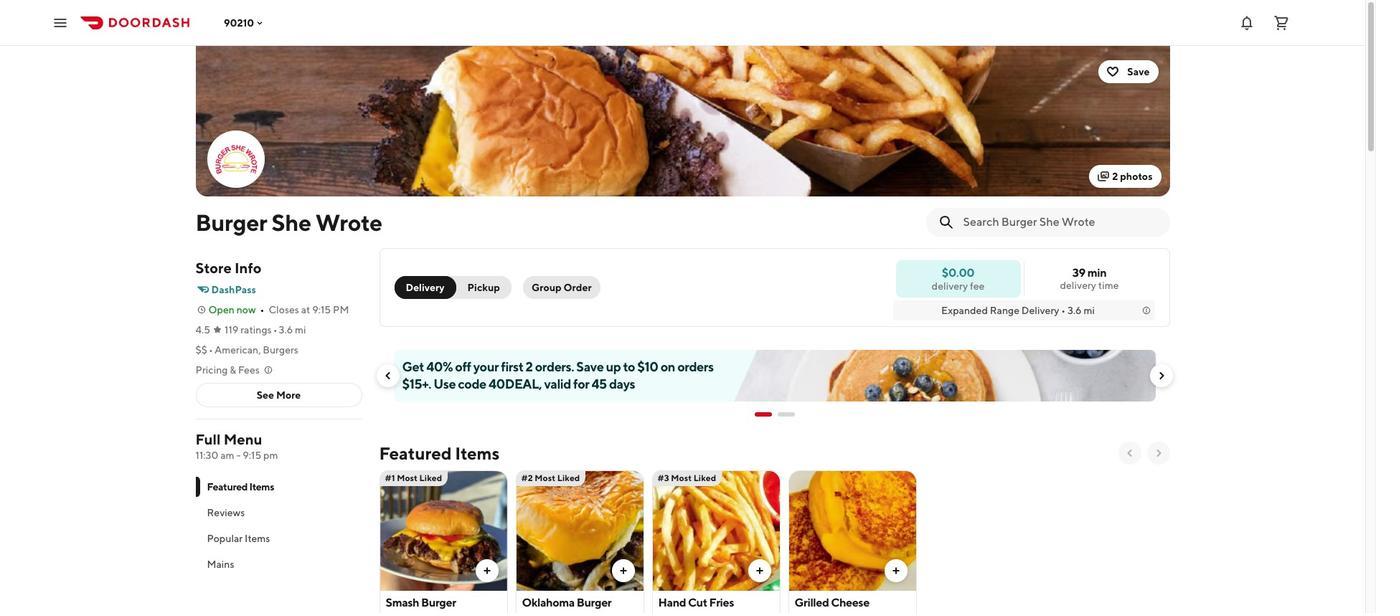 Task type: describe. For each thing, give the bounding box(es) containing it.
pm
[[333, 304, 349, 316]]

2 photos
[[1112, 171, 1153, 182]]

most for oklahoma
[[535, 473, 556, 484]]

most for hand
[[671, 473, 692, 484]]

get
[[402, 360, 424, 375]]

open now
[[208, 304, 256, 316]]

1 vertical spatial featured
[[207, 482, 248, 493]]

1 vertical spatial featured items
[[207, 482, 274, 493]]

save inside get 40% off your first 2 orders. save up to $10 on orders $15+.  use code 40deal, valid for 45 days
[[576, 360, 604, 375]]

wrote
[[316, 209, 382, 236]]

full
[[196, 431, 221, 448]]

add item to cart image for the grilled cheese image
[[890, 565, 902, 577]]

info
[[235, 260, 262, 276]]

orders.
[[535, 360, 574, 375]]

photos
[[1120, 171, 1153, 182]]

#3
[[658, 473, 669, 484]]

mains
[[207, 559, 234, 570]]

range
[[990, 305, 1020, 316]]

liked for oklahoma
[[557, 473, 580, 484]]

see more
[[257, 390, 301, 401]]

delivery inside 39 min delivery time
[[1060, 280, 1097, 291]]

popular items
[[207, 533, 270, 545]]

popular
[[207, 533, 243, 545]]

1 horizontal spatial mi
[[1084, 305, 1095, 316]]

reviews
[[207, 507, 245, 519]]

previous button of carousel image
[[382, 370, 394, 382]]

cut
[[688, 596, 707, 610]]

your
[[473, 360, 499, 375]]

oklahoma
[[522, 596, 575, 610]]

closes
[[269, 304, 299, 316]]

• right now
[[260, 304, 264, 316]]

order methods option group
[[394, 276, 512, 299]]

oklahoma burger image
[[516, 471, 643, 591]]

11:30
[[196, 450, 218, 461]]

2 inside button
[[1112, 171, 1118, 182]]

pricing & fees button
[[196, 363, 274, 377]]

2 photos button
[[1089, 165, 1161, 188]]

expanded
[[941, 305, 988, 316]]

open menu image
[[52, 14, 69, 31]]

valid
[[544, 377, 571, 392]]

0 horizontal spatial burger
[[196, 209, 267, 236]]

0 vertical spatial next button of carousel image
[[1156, 370, 1167, 382]]

items inside featured items heading
[[455, 443, 500, 464]]

burger she wrote
[[196, 209, 382, 236]]

most for smash
[[397, 473, 418, 484]]

get 40% off your first 2 orders. save up to $10 on orders $15+.  use code 40deal, valid for 45 days
[[402, 360, 714, 392]]

2 inside get 40% off your first 2 orders. save up to $10 on orders $15+.  use code 40deal, valid for 45 days
[[526, 360, 533, 375]]

now
[[237, 304, 256, 316]]

store info
[[196, 260, 262, 276]]

1 horizontal spatial featured items
[[379, 443, 500, 464]]

pm
[[263, 450, 278, 461]]

burger for smash
[[421, 596, 456, 610]]

hand cut fries
[[658, 596, 734, 610]]

1 vertical spatial 3.6
[[279, 324, 293, 336]]

liked for hand
[[694, 473, 716, 484]]

first
[[501, 360, 523, 375]]

grilled
[[795, 596, 829, 610]]

min
[[1088, 266, 1107, 280]]

• left 3.6 mi
[[273, 324, 277, 336]]

pickup
[[468, 282, 500, 294]]

popular items button
[[196, 526, 362, 552]]

cheese
[[831, 596, 870, 610]]

add item to cart image for oklahoma burger
[[617, 565, 629, 577]]

grilled cheese button
[[788, 471, 917, 614]]

select promotional banner element
[[755, 402, 795, 428]]

liked for smash
[[419, 473, 442, 484]]

$0.00
[[942, 266, 975, 280]]

american,
[[215, 344, 261, 356]]

open
[[208, 304, 235, 316]]

menu
[[224, 431, 262, 448]]

Pickup radio
[[447, 276, 512, 299]]

pricing & fees
[[196, 365, 260, 376]]

-
[[236, 450, 241, 461]]

time
[[1099, 280, 1119, 291]]

Item Search search field
[[963, 215, 1159, 230]]

pricing
[[196, 365, 228, 376]]

for
[[573, 377, 589, 392]]

order
[[564, 282, 592, 294]]

$$ • american, burgers
[[196, 344, 299, 356]]

save inside 'save' button
[[1128, 66, 1150, 78]]

39
[[1073, 266, 1086, 280]]

$10
[[637, 360, 658, 375]]

1 vertical spatial delivery
[[1022, 305, 1059, 316]]

0 vertical spatial 3.6
[[1068, 305, 1082, 316]]

• right $$
[[209, 344, 213, 356]]



Task type: locate. For each thing, give the bounding box(es) containing it.
more
[[276, 390, 301, 401]]

2 vertical spatial items
[[245, 533, 270, 545]]

items down 'code'
[[455, 443, 500, 464]]

45
[[592, 377, 607, 392]]

burger right "oklahoma"
[[577, 596, 612, 610]]

smash
[[386, 596, 419, 610]]

smash burger
[[386, 596, 456, 610]]

liked right #2
[[557, 473, 580, 484]]

2 delivery from the left
[[932, 280, 968, 292]]

Delivery radio
[[394, 276, 456, 299]]

1 vertical spatial save
[[576, 360, 604, 375]]

oklahoma burger
[[522, 596, 612, 610]]

3.6 mi
[[279, 324, 306, 336]]

#3 most liked
[[658, 473, 716, 484]]

most right #2
[[535, 473, 556, 484]]

smash burger image
[[380, 471, 507, 591]]

1 vertical spatial next button of carousel image
[[1153, 448, 1164, 459]]

3.6
[[1068, 305, 1082, 316], [279, 324, 293, 336]]

$15+.
[[402, 377, 431, 392]]

0 vertical spatial featured items
[[379, 443, 500, 464]]

1 horizontal spatial save
[[1128, 66, 1150, 78]]

featured inside heading
[[379, 443, 452, 464]]

delivery
[[1060, 280, 1097, 291], [932, 280, 968, 292]]

grilled cheese image
[[789, 471, 916, 591]]

1 horizontal spatial burger
[[421, 596, 456, 610]]

9:15 right at
[[312, 304, 331, 316]]

expanded range delivery • 3.6 mi image
[[1141, 305, 1152, 316]]

dashpass
[[211, 284, 256, 296]]

delivery right range
[[1022, 305, 1059, 316]]

90210
[[224, 17, 254, 28]]

mi
[[1084, 305, 1095, 316], [295, 324, 306, 336]]

next button of carousel image
[[1156, 370, 1167, 382], [1153, 448, 1164, 459]]

delivery left time
[[1060, 280, 1097, 291]]

featured up reviews
[[207, 482, 248, 493]]

delivery down $0.00
[[932, 280, 968, 292]]

store
[[196, 260, 232, 276]]

1 horizontal spatial most
[[535, 473, 556, 484]]

add item to cart image
[[754, 565, 765, 577], [890, 565, 902, 577]]

items up "reviews" button
[[249, 482, 274, 493]]

see
[[257, 390, 274, 401]]

1 vertical spatial items
[[249, 482, 274, 493]]

liked down featured items heading at the bottom left of page
[[419, 473, 442, 484]]

group order button
[[523, 276, 600, 299]]

0 vertical spatial items
[[455, 443, 500, 464]]

0 vertical spatial delivery
[[406, 282, 445, 294]]

previous button of carousel image
[[1124, 448, 1136, 459]]

1 horizontal spatial 3.6
[[1068, 305, 1082, 316]]

1 vertical spatial 2
[[526, 360, 533, 375]]

items inside popular items button
[[245, 533, 270, 545]]

featured items up '#1 most liked' on the bottom left
[[379, 443, 500, 464]]

#2 most liked
[[521, 473, 580, 484]]

40deal,
[[489, 377, 542, 392]]

mains button
[[196, 552, 362, 578]]

0 horizontal spatial featured items
[[207, 482, 274, 493]]

1 vertical spatial mi
[[295, 324, 306, 336]]

0 horizontal spatial delivery
[[406, 282, 445, 294]]

fee
[[970, 280, 985, 292]]

items
[[455, 443, 500, 464], [249, 482, 274, 493], [245, 533, 270, 545]]

featured
[[379, 443, 452, 464], [207, 482, 248, 493]]

most
[[397, 473, 418, 484], [535, 473, 556, 484], [671, 473, 692, 484]]

orders
[[678, 360, 714, 375]]

at
[[301, 304, 310, 316]]

see more button
[[196, 384, 361, 407]]

1 horizontal spatial featured
[[379, 443, 452, 464]]

0 horizontal spatial add item to cart image
[[481, 565, 493, 577]]

featured items
[[379, 443, 500, 464], [207, 482, 274, 493]]

use
[[434, 377, 456, 392]]

1 add item to cart image from the left
[[481, 565, 493, 577]]

3 most from the left
[[671, 473, 692, 484]]

featured up '#1 most liked' on the bottom left
[[379, 443, 452, 464]]

0 horizontal spatial featured
[[207, 482, 248, 493]]

2 right first
[[526, 360, 533, 375]]

add item to cart image
[[481, 565, 493, 577], [617, 565, 629, 577]]

items right popular
[[245, 533, 270, 545]]

4.5
[[196, 324, 210, 336]]

#1 most liked
[[385, 473, 442, 484]]

3.6 down 39 min delivery time
[[1068, 305, 1082, 316]]

2 add item to cart image from the left
[[617, 565, 629, 577]]

2 horizontal spatial liked
[[694, 473, 716, 484]]

0 items, open order cart image
[[1273, 14, 1290, 31]]

delivery
[[406, 282, 445, 294], [1022, 305, 1059, 316]]

delivery left pickup option
[[406, 282, 445, 294]]

9:15 right -
[[243, 450, 261, 461]]

she
[[272, 209, 311, 236]]

burger for oklahoma
[[577, 596, 612, 610]]

reviews button
[[196, 500, 362, 526]]

mi down "• closes at 9:15 pm"
[[295, 324, 306, 336]]

am
[[220, 450, 234, 461]]

90210 button
[[224, 17, 266, 28]]

3.6 down closes
[[279, 324, 293, 336]]

days
[[609, 377, 635, 392]]

2 horizontal spatial burger
[[577, 596, 612, 610]]

delivery inside $0.00 delivery fee
[[932, 280, 968, 292]]

featured items up reviews
[[207, 482, 274, 493]]

off
[[455, 360, 471, 375]]

burger
[[196, 209, 267, 236], [421, 596, 456, 610], [577, 596, 612, 610]]

0 horizontal spatial add item to cart image
[[754, 565, 765, 577]]

most right #3
[[671, 473, 692, 484]]

save button
[[1099, 60, 1159, 83]]

add item to cart image for hand cut fries image
[[754, 565, 765, 577]]

1 horizontal spatial 2
[[1112, 171, 1118, 182]]

grilled cheese
[[795, 596, 870, 610]]

0 horizontal spatial 9:15
[[243, 450, 261, 461]]

burger up store info
[[196, 209, 267, 236]]

mi down 39 min delivery time
[[1084, 305, 1095, 316]]

39 min delivery time
[[1060, 266, 1119, 291]]

0 vertical spatial 2
[[1112, 171, 1118, 182]]

0 horizontal spatial 2
[[526, 360, 533, 375]]

ratings
[[241, 324, 272, 336]]

0 vertical spatial featured
[[379, 443, 452, 464]]

9:15 inside the full menu 11:30 am - 9:15 pm
[[243, 450, 261, 461]]

2 most from the left
[[535, 473, 556, 484]]

1 add item to cart image from the left
[[754, 565, 765, 577]]

1 delivery from the left
[[1060, 280, 1097, 291]]

0 vertical spatial mi
[[1084, 305, 1095, 316]]

0 vertical spatial save
[[1128, 66, 1150, 78]]

0 horizontal spatial mi
[[295, 324, 306, 336]]

burger she wrote image
[[196, 46, 1170, 197], [208, 132, 263, 187]]

&
[[230, 365, 236, 376]]

• down 39 min delivery time
[[1061, 305, 1066, 316]]

0 horizontal spatial liked
[[419, 473, 442, 484]]

add item to cart image for smash burger
[[481, 565, 493, 577]]

up
[[606, 360, 621, 375]]

burger right smash
[[421, 596, 456, 610]]

0 horizontal spatial 3.6
[[279, 324, 293, 336]]

delivery inside delivery radio
[[406, 282, 445, 294]]

2
[[1112, 171, 1118, 182], [526, 360, 533, 375]]

1 horizontal spatial add item to cart image
[[617, 565, 629, 577]]

1 vertical spatial 9:15
[[243, 450, 261, 461]]

#2
[[521, 473, 533, 484]]

0 horizontal spatial save
[[576, 360, 604, 375]]

group
[[532, 282, 562, 294]]

2 left 'photos'
[[1112, 171, 1118, 182]]

0 horizontal spatial most
[[397, 473, 418, 484]]

1 horizontal spatial delivery
[[1060, 280, 1097, 291]]

group order
[[532, 282, 592, 294]]

$0.00 delivery fee
[[932, 266, 985, 292]]

most right #1
[[397, 473, 418, 484]]

3 liked from the left
[[694, 473, 716, 484]]

$$
[[196, 344, 207, 356]]

2 horizontal spatial most
[[671, 473, 692, 484]]

0 vertical spatial 9:15
[[312, 304, 331, 316]]

burgers
[[263, 344, 299, 356]]

119 ratings •
[[225, 324, 277, 336]]

liked right #3
[[694, 473, 716, 484]]

hand
[[658, 596, 686, 610]]

1 horizontal spatial delivery
[[1022, 305, 1059, 316]]

fees
[[238, 365, 260, 376]]

1 horizontal spatial 9:15
[[312, 304, 331, 316]]

1 horizontal spatial liked
[[557, 473, 580, 484]]

hand cut fries image
[[653, 471, 780, 591]]

notification bell image
[[1239, 14, 1256, 31]]

0 horizontal spatial delivery
[[932, 280, 968, 292]]

expanded range delivery • 3.6 mi
[[941, 305, 1095, 316]]

full menu 11:30 am - 9:15 pm
[[196, 431, 278, 461]]

featured items heading
[[379, 442, 500, 465]]

fries
[[709, 596, 734, 610]]

to
[[623, 360, 635, 375]]

40%
[[426, 360, 453, 375]]

add item to cart image inside grilled cheese button
[[890, 565, 902, 577]]

•
[[260, 304, 264, 316], [1061, 305, 1066, 316], [273, 324, 277, 336], [209, 344, 213, 356]]

on
[[661, 360, 675, 375]]

save
[[1128, 66, 1150, 78], [576, 360, 604, 375]]

• closes at 9:15 pm
[[260, 304, 349, 316]]

1 most from the left
[[397, 473, 418, 484]]

1 liked from the left
[[419, 473, 442, 484]]

2 liked from the left
[[557, 473, 580, 484]]

#1
[[385, 473, 395, 484]]

2 add item to cart image from the left
[[890, 565, 902, 577]]

1 horizontal spatial add item to cart image
[[890, 565, 902, 577]]



Task type: vqa. For each thing, say whether or not it's contained in the screenshot.
up at the bottom left of page
yes



